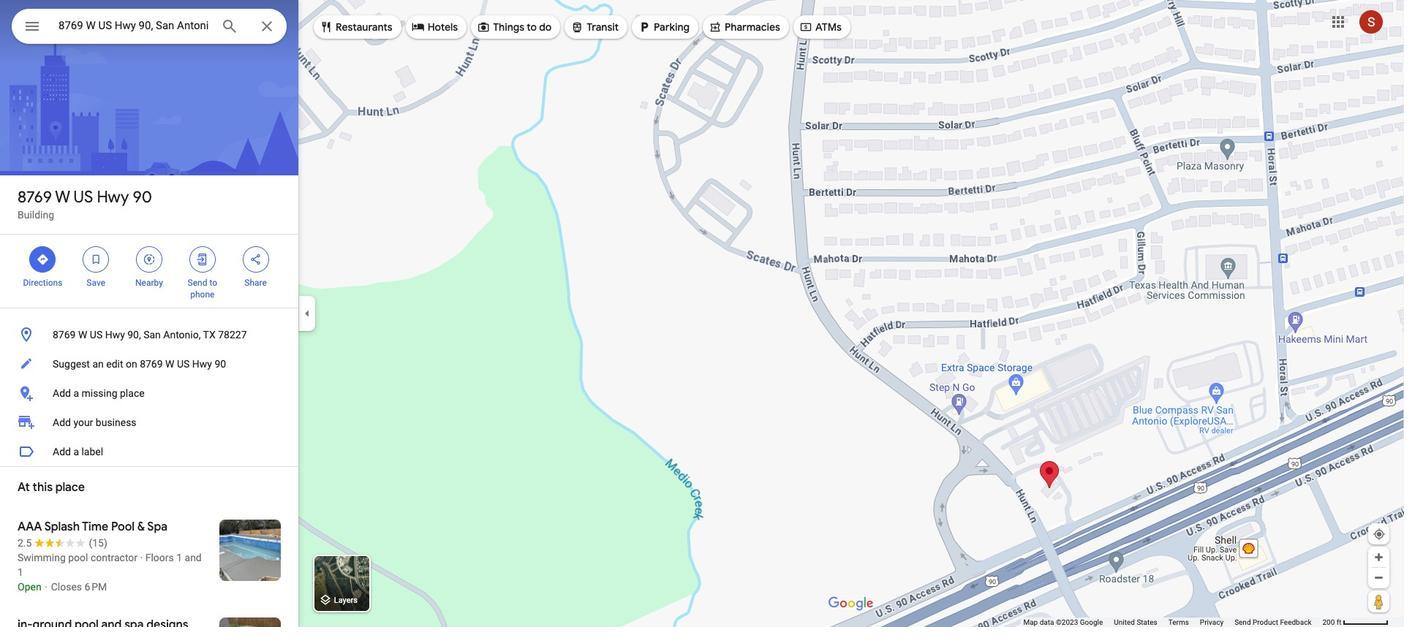 Task type: describe. For each thing, give the bounding box(es) containing it.
suggest an edit on 8769 w us hwy 90
[[53, 358, 226, 370]]

tx
[[203, 329, 216, 341]]

w for 90
[[55, 187, 70, 208]]

 restaurants
[[320, 19, 393, 35]]


[[709, 19, 722, 35]]

atms
[[815, 20, 842, 34]]

aaa splash time pool & spa
[[18, 520, 168, 535]]

90,
[[127, 329, 141, 341]]

200 ft button
[[1323, 619, 1389, 627]]

hwy inside suggest an edit on 8769 w us hwy 90 button
[[192, 358, 212, 370]]

us for 90,
[[90, 329, 103, 341]]

zoom in image
[[1374, 552, 1385, 563]]

actions for 8769 w us hwy 90 region
[[0, 235, 298, 308]]

google maps element
[[0, 0, 1404, 628]]

add for add a missing place
[[53, 388, 71, 399]]

 things to do
[[477, 19, 552, 35]]

200
[[1323, 619, 1335, 627]]


[[571, 19, 584, 35]]

nearby
[[135, 278, 163, 288]]

hotels
[[428, 20, 458, 34]]

parking
[[654, 20, 690, 34]]

add your business link
[[0, 408, 298, 437]]

your
[[73, 417, 93, 429]]

90 inside button
[[215, 358, 226, 370]]

8769 for 90
[[18, 187, 52, 208]]

none field inside the 8769 w us hwy 90, san antonio, tx 78227 field
[[59, 17, 209, 34]]

w for 90,
[[78, 329, 87, 341]]

send to phone
[[188, 278, 217, 300]]

footer inside google maps element
[[1024, 618, 1323, 628]]

splash
[[44, 520, 80, 535]]

add your business
[[53, 417, 136, 429]]

san
[[143, 329, 161, 341]]

2 vertical spatial w
[[165, 358, 174, 370]]

terms
[[1169, 619, 1189, 627]]

(15)
[[89, 538, 107, 549]]

open
[[18, 581, 41, 593]]


[[89, 252, 103, 268]]

on
[[126, 358, 137, 370]]

send product feedback button
[[1235, 618, 1312, 628]]

united states
[[1114, 619, 1158, 627]]

6 pm
[[84, 581, 107, 593]]

map data ©2023 google
[[1024, 619, 1103, 627]]

8769 w us hwy 90, san antonio, tx 78227
[[53, 329, 247, 341]]

 hotels
[[412, 19, 458, 35]]

things
[[493, 20, 524, 34]]

2.5
[[18, 538, 32, 549]]

hwy for 90
[[97, 187, 129, 208]]

open ⋅ closes 6 pm
[[18, 581, 107, 593]]

place inside button
[[120, 388, 145, 399]]

add a label
[[53, 446, 103, 458]]

share
[[245, 278, 267, 288]]

floors
[[145, 552, 174, 564]]


[[412, 19, 425, 35]]

 parking
[[638, 19, 690, 35]]

edit
[[106, 358, 123, 370]]

swimming
[[18, 552, 66, 564]]

business
[[96, 417, 136, 429]]

and
[[185, 552, 202, 564]]

90 inside 8769 w us hwy 90 building
[[133, 187, 152, 208]]

 pharmacies
[[709, 19, 780, 35]]

send for send product feedback
[[1235, 619, 1251, 627]]

send for send to phone
[[188, 278, 207, 288]]

antonio,
[[163, 329, 201, 341]]

pool
[[68, 552, 88, 564]]

states
[[1137, 619, 1158, 627]]

us for 90
[[74, 187, 93, 208]]

8769 W US Hwy 90, San Antonio, TX 78227 field
[[12, 9, 287, 44]]


[[638, 19, 651, 35]]

8769 w us hwy 90 main content
[[0, 0, 298, 628]]

feedback
[[1280, 619, 1312, 627]]

privacy button
[[1200, 618, 1224, 628]]

spa
[[147, 520, 168, 535]]

suggest
[[53, 358, 90, 370]]

1 vertical spatial 1
[[18, 567, 23, 579]]

google account: sheryl atherton  
(sheryl.atherton@adept.ai) image
[[1360, 10, 1383, 33]]

send product feedback
[[1235, 619, 1312, 627]]


[[36, 252, 49, 268]]

⋅
[[44, 581, 48, 593]]

78227
[[218, 329, 247, 341]]



Task type: vqa. For each thing, say whether or not it's contained in the screenshot.
The Bora
no



Task type: locate. For each thing, give the bounding box(es) containing it.
2 vertical spatial us
[[177, 358, 190, 370]]

0 horizontal spatial w
[[55, 187, 70, 208]]

at
[[18, 481, 30, 495]]

8769 up building
[[18, 187, 52, 208]]

send up the phone
[[188, 278, 207, 288]]

1 up the open
[[18, 567, 23, 579]]

hwy left 90,
[[105, 329, 125, 341]]

data
[[1040, 619, 1054, 627]]

2 add from the top
[[53, 417, 71, 429]]

united states button
[[1114, 618, 1158, 628]]

to left do
[[527, 20, 537, 34]]

send
[[188, 278, 207, 288], [1235, 619, 1251, 627]]

0 vertical spatial 1
[[176, 552, 182, 564]]

0 horizontal spatial send
[[188, 278, 207, 288]]

a for missing
[[73, 388, 79, 399]]

a left missing
[[73, 388, 79, 399]]

0 vertical spatial w
[[55, 187, 70, 208]]

90
[[133, 187, 152, 208], [215, 358, 226, 370]]

8769 for 90,
[[53, 329, 76, 341]]

w inside 8769 w us hwy 90 building
[[55, 187, 70, 208]]

0 vertical spatial place
[[120, 388, 145, 399]]

1 horizontal spatial 8769
[[53, 329, 76, 341]]

hwy
[[97, 187, 129, 208], [105, 329, 125, 341], [192, 358, 212, 370]]

1 vertical spatial a
[[73, 446, 79, 458]]

product
[[1253, 619, 1278, 627]]

us up an
[[90, 329, 103, 341]]

None field
[[59, 17, 209, 34]]

&
[[137, 520, 145, 535]]

terms button
[[1169, 618, 1189, 628]]

add left "label"
[[53, 446, 71, 458]]

show street view coverage image
[[1368, 591, 1390, 613]]

closes
[[51, 581, 82, 593]]

0 horizontal spatial place
[[55, 481, 85, 495]]


[[143, 252, 156, 268]]

to inside  things to do
[[527, 20, 537, 34]]

hwy for 90,
[[105, 329, 125, 341]]

aaa
[[18, 520, 42, 535]]

0 vertical spatial hwy
[[97, 187, 129, 208]]

0 vertical spatial 8769
[[18, 187, 52, 208]]

place down on
[[120, 388, 145, 399]]

send left product
[[1235, 619, 1251, 627]]

transit
[[587, 20, 619, 34]]


[[249, 252, 262, 268]]

1 vertical spatial send
[[1235, 619, 1251, 627]]

building
[[18, 209, 54, 221]]

0 vertical spatial add
[[53, 388, 71, 399]]

show your location image
[[1373, 528, 1386, 541]]

0 vertical spatial send
[[188, 278, 207, 288]]

add for add a label
[[53, 446, 71, 458]]

place
[[120, 388, 145, 399], [55, 481, 85, 495]]

8769 inside 8769 w us hwy 90 building
[[18, 187, 52, 208]]

place right this
[[55, 481, 85, 495]]

privacy
[[1200, 619, 1224, 627]]

3 add from the top
[[53, 446, 71, 458]]

8769 up suggest
[[53, 329, 76, 341]]

footer containing map data ©2023 google
[[1024, 618, 1323, 628]]

at this place
[[18, 481, 85, 495]]

to inside send to phone
[[209, 278, 217, 288]]

directions
[[23, 278, 62, 288]]


[[320, 19, 333, 35]]

floors 1 and 1
[[18, 552, 202, 579]]

 button
[[12, 9, 53, 47]]

2 vertical spatial add
[[53, 446, 71, 458]]

hwy down 'tx'
[[192, 358, 212, 370]]

us inside 8769 w us hwy 90 building
[[74, 187, 93, 208]]

swimming pool contractor
[[18, 552, 138, 564]]

hwy inside 8769 w us hwy 90 building
[[97, 187, 129, 208]]

1 vertical spatial to
[[209, 278, 217, 288]]

send inside send to phone
[[188, 278, 207, 288]]

a
[[73, 388, 79, 399], [73, 446, 79, 458]]

1 vertical spatial place
[[55, 481, 85, 495]]

collapse side panel image
[[299, 306, 315, 322]]

0 horizontal spatial 90
[[133, 187, 152, 208]]

add for add your business
[[53, 417, 71, 429]]

add a missing place
[[53, 388, 145, 399]]


[[477, 19, 490, 35]]

1 horizontal spatial send
[[1235, 619, 1251, 627]]


[[196, 252, 209, 268]]

ft
[[1337, 619, 1342, 627]]

8769 w us hwy 90, san antonio, tx 78227 button
[[0, 320, 298, 350]]

us down antonio,
[[177, 358, 190, 370]]

1 vertical spatial us
[[90, 329, 103, 341]]

add inside add a missing place button
[[53, 388, 71, 399]]

0 horizontal spatial to
[[209, 278, 217, 288]]

united
[[1114, 619, 1135, 627]]


[[23, 16, 41, 37]]

an
[[92, 358, 104, 370]]

suggest an edit on 8769 w us hwy 90 button
[[0, 350, 298, 379]]

add left your
[[53, 417, 71, 429]]

0 vertical spatial 90
[[133, 187, 152, 208]]

add inside add your business link
[[53, 417, 71, 429]]

to
[[527, 20, 537, 34], [209, 278, 217, 288]]

1 horizontal spatial place
[[120, 388, 145, 399]]

2 vertical spatial 8769
[[140, 358, 163, 370]]

1 left and
[[176, 552, 182, 564]]

phone
[[190, 290, 215, 300]]

1 vertical spatial hwy
[[105, 329, 125, 341]]

1 vertical spatial 8769
[[53, 329, 76, 341]]

zoom out image
[[1374, 573, 1385, 584]]

a left "label"
[[73, 446, 79, 458]]

 atms
[[799, 19, 842, 35]]

2 horizontal spatial w
[[165, 358, 174, 370]]

 search field
[[12, 9, 287, 47]]

8769 right on
[[140, 358, 163, 370]]

google
[[1080, 619, 1103, 627]]

pharmacies
[[725, 20, 780, 34]]


[[799, 19, 813, 35]]

to up the phone
[[209, 278, 217, 288]]

 transit
[[571, 19, 619, 35]]

pool
[[111, 520, 135, 535]]

us up 
[[74, 187, 93, 208]]

a for label
[[73, 446, 79, 458]]

missing
[[82, 388, 117, 399]]

1 vertical spatial w
[[78, 329, 87, 341]]

90 up 
[[133, 187, 152, 208]]

add a missing place button
[[0, 379, 298, 408]]

time
[[82, 520, 108, 535]]

add
[[53, 388, 71, 399], [53, 417, 71, 429], [53, 446, 71, 458]]

1 vertical spatial add
[[53, 417, 71, 429]]

layers
[[334, 596, 358, 606]]

1 add from the top
[[53, 388, 71, 399]]

1 horizontal spatial 1
[[176, 552, 182, 564]]

©2023
[[1056, 619, 1078, 627]]

1 horizontal spatial 90
[[215, 358, 226, 370]]

2 vertical spatial hwy
[[192, 358, 212, 370]]

1
[[176, 552, 182, 564], [18, 567, 23, 579]]

contractor
[[91, 552, 138, 564]]

2 a from the top
[[73, 446, 79, 458]]

map
[[1024, 619, 1038, 627]]

0 vertical spatial a
[[73, 388, 79, 399]]

do
[[539, 20, 552, 34]]

add inside add a label button
[[53, 446, 71, 458]]

hwy inside 8769 w us hwy 90, san antonio, tx 78227 button
[[105, 329, 125, 341]]

add down suggest
[[53, 388, 71, 399]]

8769 w us hwy 90 building
[[18, 187, 152, 221]]

200 ft
[[1323, 619, 1342, 627]]

add a label button
[[0, 437, 298, 467]]

1 vertical spatial 90
[[215, 358, 226, 370]]

1 a from the top
[[73, 388, 79, 399]]

this
[[33, 481, 53, 495]]

restaurants
[[336, 20, 393, 34]]

1 horizontal spatial w
[[78, 329, 87, 341]]

label
[[82, 446, 103, 458]]

90 down 'tx'
[[215, 358, 226, 370]]

hwy up 
[[97, 187, 129, 208]]

0 horizontal spatial 8769
[[18, 187, 52, 208]]

us
[[74, 187, 93, 208], [90, 329, 103, 341], [177, 358, 190, 370]]

0 horizontal spatial 1
[[18, 567, 23, 579]]

0 vertical spatial us
[[74, 187, 93, 208]]

2 horizontal spatial 8769
[[140, 358, 163, 370]]

2.5 stars 15 reviews image
[[18, 536, 107, 551]]

0 vertical spatial to
[[527, 20, 537, 34]]

send inside button
[[1235, 619, 1251, 627]]

footer
[[1024, 618, 1323, 628]]

1 horizontal spatial to
[[527, 20, 537, 34]]

save
[[87, 278, 105, 288]]



